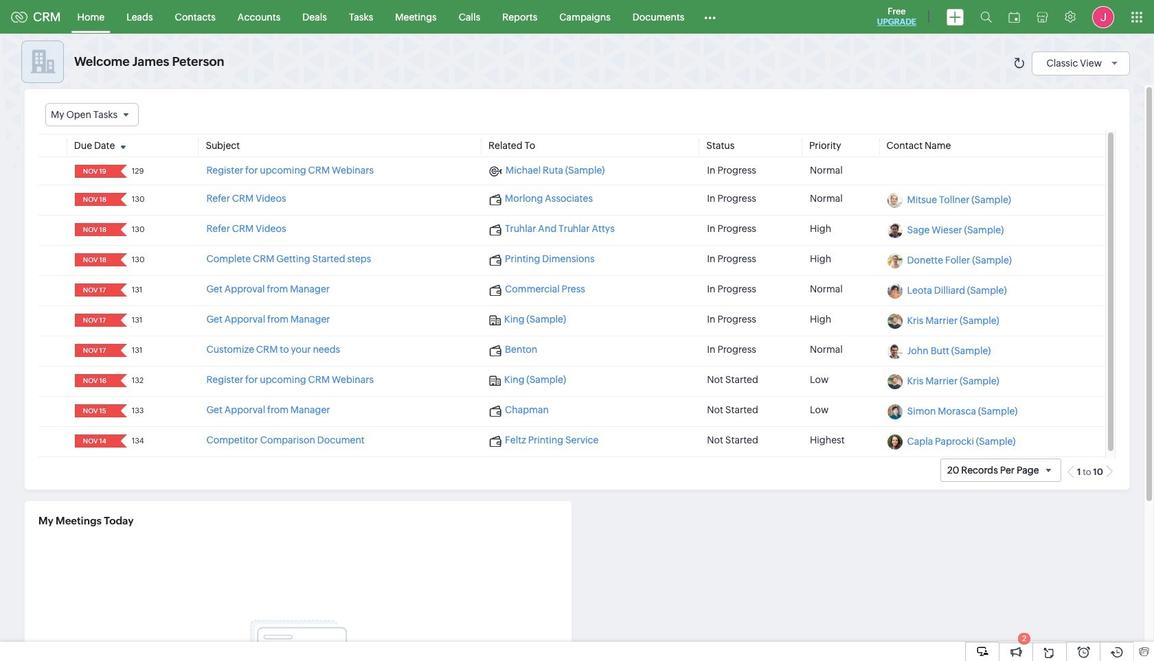 Task type: describe. For each thing, give the bounding box(es) containing it.
Other Modules field
[[696, 6, 725, 28]]

search element
[[973, 0, 1001, 34]]

profile element
[[1085, 0, 1123, 33]]

calendar image
[[1009, 11, 1021, 22]]

create menu image
[[947, 9, 964, 25]]

create menu element
[[939, 0, 973, 33]]



Task type: vqa. For each thing, say whether or not it's contained in the screenshot.
the leftmost Printing
no



Task type: locate. For each thing, give the bounding box(es) containing it.
profile image
[[1093, 6, 1115, 28]]

search image
[[981, 11, 993, 23]]

logo image
[[11, 11, 27, 22]]

None field
[[45, 103, 139, 127], [79, 165, 111, 178], [79, 193, 111, 206], [79, 224, 111, 237], [79, 254, 111, 267], [79, 284, 111, 297], [79, 314, 111, 327], [79, 344, 111, 358], [79, 375, 111, 388], [79, 405, 111, 418], [79, 435, 111, 448], [45, 103, 139, 127], [79, 165, 111, 178], [79, 193, 111, 206], [79, 224, 111, 237], [79, 254, 111, 267], [79, 284, 111, 297], [79, 314, 111, 327], [79, 344, 111, 358], [79, 375, 111, 388], [79, 405, 111, 418], [79, 435, 111, 448]]



